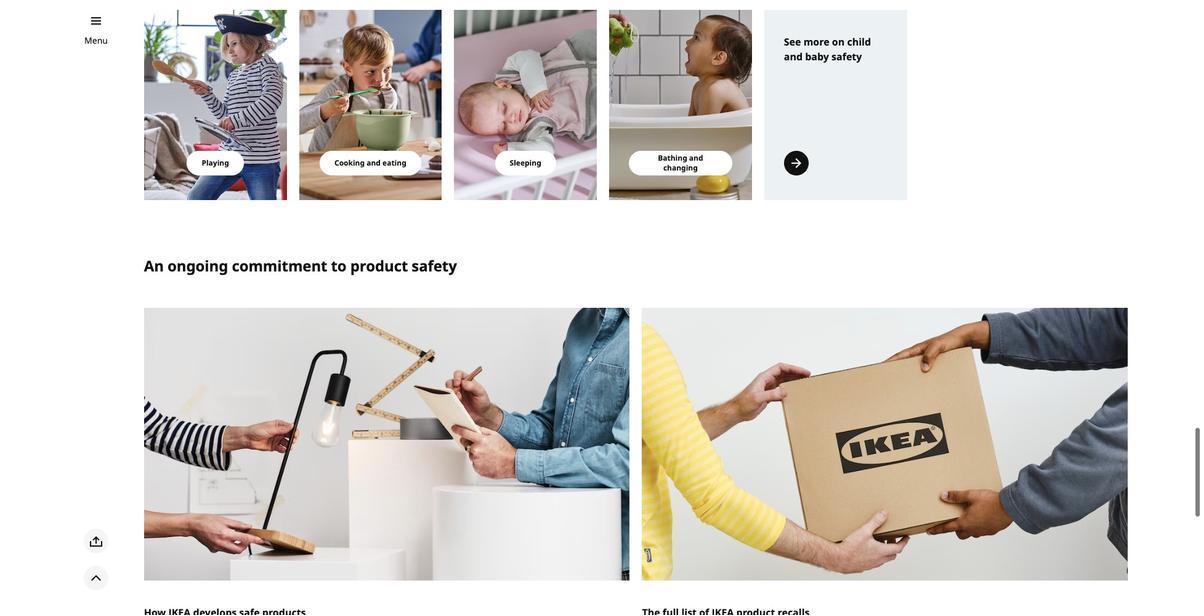 Task type: locate. For each thing, give the bounding box(es) containing it.
a baby in a pink sleep bag on a pink fitted sheet is asleep in a white gulliver crib. image
[[454, 10, 597, 201]]

1 horizontal spatial and
[[690, 153, 704, 164]]

with a green/white spatula, a child in an apron eats chocolate cake batter from a green mixing bowl. image
[[299, 10, 442, 201]]

cooking and eating list item
[[299, 10, 442, 201]]

see more on child and baby safety
[[784, 35, 872, 64]]

0 horizontal spatial safety
[[412, 256, 457, 276]]

more
[[804, 35, 830, 49]]

1 horizontal spatial safety
[[832, 50, 863, 64]]

and right the bathing
[[690, 153, 704, 164]]

see more on child and baby safety list item
[[765, 10, 908, 201]]

cooking and eating button
[[320, 151, 421, 176]]

see
[[784, 35, 802, 49]]

and left eating
[[367, 158, 381, 169]]

product
[[351, 256, 408, 276]]

playing
[[202, 158, 229, 169]]

and
[[784, 50, 803, 64], [690, 153, 704, 164], [367, 158, 381, 169]]

0 vertical spatial safety
[[832, 50, 863, 64]]

an
[[144, 256, 164, 276]]

see more on child and baby safety link
[[765, 10, 908, 201]]

a person in a blue denim shirt writes in a notebook as another person holds out a black/bamboo table lamp. image
[[144, 308, 630, 582]]

and inside button
[[367, 158, 381, 169]]

an ongoing commitment to product safety
[[144, 256, 457, 276]]

cooking and eating
[[335, 158, 407, 169]]

1 vertical spatial safety
[[412, 256, 457, 276]]

safety down on at top
[[832, 50, 863, 64]]

safety
[[832, 50, 863, 64], [412, 256, 457, 276]]

and down see
[[784, 50, 803, 64]]

bathing and changing button
[[629, 151, 733, 176]]

and inside bathing and changing
[[690, 153, 704, 164]]

0 horizontal spatial and
[[367, 158, 381, 169]]

child
[[848, 35, 872, 49]]

2 horizontal spatial and
[[784, 50, 803, 64]]

safety right product
[[412, 256, 457, 276]]

eating
[[383, 158, 407, 169]]

cooking
[[335, 158, 365, 169]]



Task type: vqa. For each thing, say whether or not it's contained in the screenshot.
99 in "New Lower Price BRIMNES Cabinet with doors, 30 3/4x37 3/8 " $ 99 . 00"
no



Task type: describe. For each thing, give the bounding box(es) containing it.
a young child sat in a white lättsam baby bath is laughing as an adult's hand squeezes water from a green sponge. image
[[610, 10, 752, 201]]

a person in a gray sweater hands a square cardboard box with a black ikea logo to a person in a yellow ikea co-worker top. image
[[642, 308, 1128, 582]]

and for bathing and changing
[[690, 153, 704, 164]]

changing
[[664, 163, 698, 173]]

playing list item
[[144, 10, 287, 201]]

safety inside 'see more on child and baby safety'
[[832, 50, 863, 64]]

menu
[[85, 35, 108, 46]]

bathing and changing list item
[[610, 10, 752, 201]]

menu button
[[85, 34, 108, 47]]

commitment
[[232, 256, 328, 276]]

sleeping list item
[[454, 10, 597, 201]]

and for cooking and eating
[[367, 158, 381, 169]]

bathing and changing
[[658, 153, 704, 173]]

to
[[331, 256, 347, 276]]

on
[[833, 35, 845, 49]]

and inside 'see more on child and baby safety'
[[784, 50, 803, 64]]

baby
[[806, 50, 830, 64]]

bathing
[[658, 153, 688, 164]]

playing button
[[187, 151, 244, 176]]

sleeping
[[510, 158, 542, 169]]

sleeping button
[[495, 151, 556, 176]]

ongoing
[[168, 256, 228, 276]]

a child in blue jeans, a striped top and a pirate hat plays with a wooden spoon and a saucepan lid in a mock sword fight. image
[[144, 10, 287, 201]]



